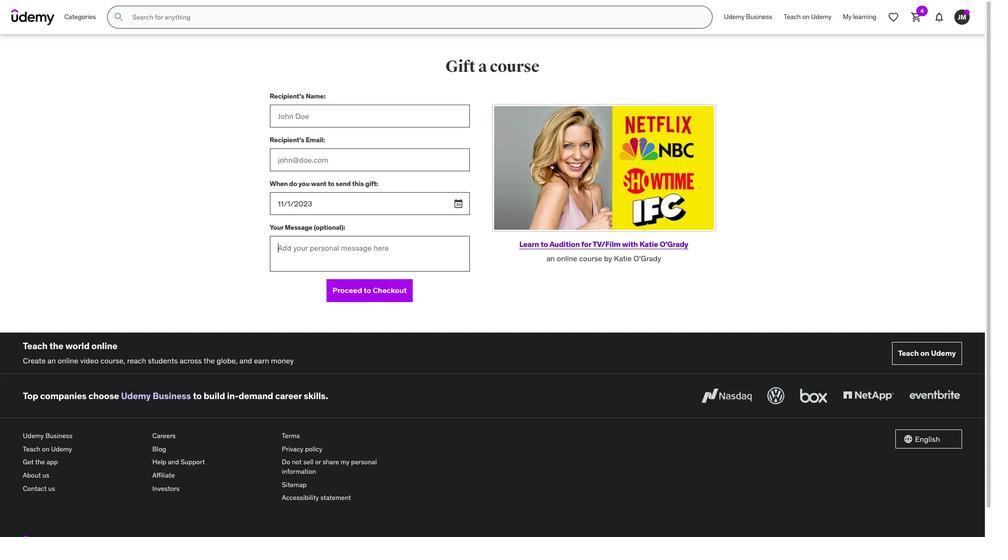 Task type: locate. For each thing, give the bounding box(es) containing it.
course down for
[[579, 254, 602, 263]]

and right help
[[168, 458, 179, 467]]

affiliate
[[152, 471, 175, 480]]

1 horizontal spatial on
[[803, 12, 810, 21]]

create
[[23, 356, 46, 366]]

an inside teach the world online create an online video course, reach students across the globe, and earn money
[[48, 356, 56, 366]]

get the app link
[[23, 456, 145, 470]]

teach
[[784, 12, 801, 21], [23, 341, 48, 352], [899, 349, 919, 358], [23, 445, 40, 454]]

0 vertical spatial and
[[240, 356, 252, 366]]

notifications image
[[934, 11, 945, 23]]

us
[[42, 471, 49, 480], [48, 485, 55, 493]]

teach on udemy link up 'eventbrite' image
[[892, 342, 962, 365]]

Search for anything text field
[[131, 9, 701, 25]]

course right a
[[490, 57, 540, 77]]

blog
[[152, 445, 166, 454]]

2 vertical spatial on
[[42, 445, 49, 454]]

business inside udemy business teach on udemy get the app about us contact us
[[45, 432, 73, 441]]

0 vertical spatial udemy business link
[[719, 6, 778, 29]]

us right about
[[42, 471, 49, 480]]

0 vertical spatial katie
[[640, 239, 658, 249]]

online up course,
[[91, 341, 117, 352]]

on left my on the top
[[803, 12, 810, 21]]

1 horizontal spatial teach on udemy link
[[778, 6, 838, 29]]

earn
[[254, 356, 269, 366]]

on up 'eventbrite' image
[[921, 349, 930, 358]]

0 horizontal spatial katie
[[614, 254, 632, 263]]

0 horizontal spatial business
[[45, 432, 73, 441]]

on
[[803, 12, 810, 21], [921, 349, 930, 358], [42, 445, 49, 454]]

to right proceed
[[364, 286, 371, 295]]

an down the audition
[[547, 254, 555, 263]]

2 vertical spatial teach on udemy link
[[23, 443, 145, 456]]

0 vertical spatial us
[[42, 471, 49, 480]]

o'grady
[[660, 239, 689, 249], [634, 254, 661, 263]]

0 vertical spatial o'grady
[[660, 239, 689, 249]]

1 vertical spatial udemy image
[[23, 536, 66, 538]]

do
[[289, 179, 297, 188]]

an
[[547, 254, 555, 263], [48, 356, 56, 366]]

0 vertical spatial teach on udemy link
[[778, 6, 838, 29]]

proceed to checkout
[[333, 286, 407, 295]]

recipient's left name:
[[270, 92, 304, 100]]

do
[[282, 458, 290, 467]]

build
[[204, 390, 225, 402]]

recipient's for recipient's email:
[[270, 136, 304, 144]]

0 vertical spatial recipient's
[[270, 92, 304, 100]]

recipient's left email:
[[270, 136, 304, 144]]

1 horizontal spatial online
[[91, 341, 117, 352]]

or
[[315, 458, 321, 467]]

on up app
[[42, 445, 49, 454]]

0 horizontal spatial the
[[35, 458, 45, 467]]

course
[[490, 57, 540, 77], [579, 254, 602, 263]]

us right contact
[[48, 485, 55, 493]]

1 vertical spatial business
[[153, 390, 191, 402]]

you
[[299, 179, 310, 188]]

1 horizontal spatial business
[[153, 390, 191, 402]]

investors
[[152, 485, 180, 493]]

Your Message (optional): text field
[[270, 236, 470, 272]]

o'grady right with
[[660, 239, 689, 249]]

contact us link
[[23, 483, 145, 496]]

1 horizontal spatial an
[[547, 254, 555, 263]]

1 recipient's from the top
[[270, 92, 304, 100]]

1 vertical spatial katie
[[614, 254, 632, 263]]

1 vertical spatial teach on udemy
[[899, 349, 956, 358]]

video
[[80, 356, 99, 366]]

0 horizontal spatial on
[[42, 445, 49, 454]]

Recipient's Email: email field
[[270, 149, 470, 171]]

0 vertical spatial online
[[557, 254, 578, 263]]

and left earn
[[240, 356, 252, 366]]

you have alerts image
[[964, 10, 970, 15]]

proceed to checkout button
[[327, 280, 413, 302]]

my
[[341, 458, 350, 467]]

learn to audition for tv/film with katie o'grady link
[[520, 239, 689, 249]]

categories
[[64, 12, 96, 21]]

0 vertical spatial the
[[49, 341, 63, 352]]

world
[[65, 341, 90, 352]]

course for online
[[579, 254, 602, 263]]

1 vertical spatial an
[[48, 356, 56, 366]]

name:
[[306, 92, 326, 100]]

2 horizontal spatial on
[[921, 349, 930, 358]]

and inside careers blog help and support affiliate investors
[[168, 458, 179, 467]]

teach on udemy up 'eventbrite' image
[[899, 349, 956, 358]]

1 vertical spatial recipient's
[[270, 136, 304, 144]]

0 horizontal spatial and
[[168, 458, 179, 467]]

4 link
[[905, 6, 928, 29]]

learn
[[520, 239, 539, 249]]

recipient's for recipient's name:
[[270, 92, 304, 100]]

help and support link
[[152, 456, 274, 470]]

0 horizontal spatial course
[[490, 57, 540, 77]]

0 horizontal spatial an
[[48, 356, 56, 366]]

udemy business
[[724, 12, 773, 21]]

small image
[[904, 435, 913, 444]]

udemy image
[[11, 9, 55, 25], [23, 536, 66, 538]]

1 horizontal spatial course
[[579, 254, 602, 263]]

1 vertical spatial course
[[579, 254, 602, 263]]

and
[[240, 356, 252, 366], [168, 458, 179, 467]]

1 horizontal spatial and
[[240, 356, 252, 366]]

0 vertical spatial business
[[746, 12, 773, 21]]

jm link
[[951, 6, 974, 29]]

online
[[557, 254, 578, 263], [91, 341, 117, 352], [58, 356, 78, 366]]

udemy business link
[[719, 6, 778, 29], [121, 390, 191, 402], [23, 430, 145, 443]]

to left send
[[328, 179, 334, 188]]

the right get
[[35, 458, 45, 467]]

udemy business teach on udemy get the app about us contact us
[[23, 432, 73, 493]]

to left build
[[193, 390, 202, 402]]

katie right with
[[640, 239, 658, 249]]

0 vertical spatial an
[[547, 254, 555, 263]]

help
[[152, 458, 166, 467]]

online down the audition
[[557, 254, 578, 263]]

1 vertical spatial o'grady
[[634, 254, 661, 263]]

When do you want to send this gift: text field
[[270, 192, 470, 215]]

0 horizontal spatial teach on udemy
[[784, 12, 832, 21]]

globe,
[[217, 356, 238, 366]]

2 horizontal spatial business
[[746, 12, 773, 21]]

2 vertical spatial the
[[35, 458, 45, 467]]

nasdaq image
[[700, 386, 754, 407]]

0 vertical spatial course
[[490, 57, 540, 77]]

your
[[270, 223, 284, 232]]

business for udemy business
[[746, 12, 773, 21]]

business for udemy business teach on udemy get the app about us contact us
[[45, 432, 73, 441]]

4
[[921, 7, 924, 14]]

and inside teach the world online create an online video course, reach students across the globe, and earn money
[[240, 356, 252, 366]]

2 recipient's from the top
[[270, 136, 304, 144]]

0 vertical spatial udemy image
[[11, 9, 55, 25]]

1 horizontal spatial katie
[[640, 239, 658, 249]]

the inside udemy business teach on udemy get the app about us contact us
[[35, 458, 45, 467]]

students
[[148, 356, 178, 366]]

0 horizontal spatial teach on udemy link
[[23, 443, 145, 456]]

the
[[49, 341, 63, 352], [204, 356, 215, 366], [35, 458, 45, 467]]

your message (optional):
[[270, 223, 345, 232]]

0 vertical spatial teach on udemy
[[784, 12, 832, 21]]

1 horizontal spatial teach on udemy
[[899, 349, 956, 358]]

1 vertical spatial us
[[48, 485, 55, 493]]

business
[[746, 12, 773, 21], [153, 390, 191, 402], [45, 432, 73, 441]]

teach on udemy link left my on the top
[[778, 6, 838, 29]]

Recipient's Name: text field
[[270, 105, 470, 128]]

volkswagen image
[[766, 386, 787, 407]]

katie
[[640, 239, 658, 249], [614, 254, 632, 263]]

2 vertical spatial online
[[58, 356, 78, 366]]

the left globe,
[[204, 356, 215, 366]]

teach on udemy link up about us link
[[23, 443, 145, 456]]

netapp image
[[842, 386, 896, 407]]

teach on udemy
[[784, 12, 832, 21], [899, 349, 956, 358]]

the left world
[[49, 341, 63, 352]]

recipient's name:
[[270, 92, 326, 100]]

an right create
[[48, 356, 56, 366]]

teach on udemy link
[[778, 6, 838, 29], [892, 342, 962, 365], [23, 443, 145, 456]]

katie right by on the top right of the page
[[614, 254, 632, 263]]

udemy
[[724, 12, 745, 21], [811, 12, 832, 21], [931, 349, 956, 358], [121, 390, 151, 402], [23, 432, 44, 441], [51, 445, 72, 454]]

0 vertical spatial on
[[803, 12, 810, 21]]

2 vertical spatial business
[[45, 432, 73, 441]]

teach on udemy left my on the top
[[784, 12, 832, 21]]

1 horizontal spatial the
[[49, 341, 63, 352]]

a
[[478, 57, 487, 77]]

online down world
[[58, 356, 78, 366]]

o'grady down with
[[634, 254, 661, 263]]

teach inside udemy business teach on udemy get the app about us contact us
[[23, 445, 40, 454]]

2 horizontal spatial the
[[204, 356, 215, 366]]

about us link
[[23, 470, 145, 483]]

teach on udemy for topmost teach on udemy link
[[784, 12, 832, 21]]

2 horizontal spatial teach on udemy link
[[892, 342, 962, 365]]

1 vertical spatial and
[[168, 458, 179, 467]]



Task type: describe. For each thing, give the bounding box(es) containing it.
2 horizontal spatial online
[[557, 254, 578, 263]]

gift
[[446, 57, 476, 77]]

my learning link
[[838, 6, 882, 29]]

categories button
[[59, 6, 102, 29]]

submit search image
[[114, 11, 125, 23]]

to inside button
[[364, 286, 371, 295]]

1 vertical spatial online
[[91, 341, 117, 352]]

not
[[292, 458, 302, 467]]

0 horizontal spatial online
[[58, 356, 78, 366]]

policy
[[305, 445, 323, 454]]

information
[[282, 468, 316, 476]]

skills.
[[304, 390, 328, 402]]

send
[[336, 179, 351, 188]]

gift a course
[[446, 57, 540, 77]]

teach inside teach the world online create an online video course, reach students across the globe, and earn money
[[23, 341, 48, 352]]

accessibility
[[282, 494, 319, 503]]

2 vertical spatial udemy business link
[[23, 430, 145, 443]]

1 vertical spatial udemy business link
[[121, 390, 191, 402]]

reach
[[127, 356, 146, 366]]

with
[[622, 239, 638, 249]]

(optional):
[[314, 223, 345, 232]]

do not sell or share my personal information button
[[282, 456, 404, 479]]

career
[[275, 390, 302, 402]]

careers blog help and support affiliate investors
[[152, 432, 205, 493]]

course for a
[[490, 57, 540, 77]]

box image
[[798, 386, 830, 407]]

jm
[[958, 13, 967, 21]]

sitemap
[[282, 481, 307, 489]]

an online course by katie o'grady
[[547, 254, 661, 263]]

1 vertical spatial the
[[204, 356, 215, 366]]

teach the world online create an online video course, reach students across the globe, and earn money
[[23, 341, 294, 366]]

accessibility statement link
[[282, 492, 404, 505]]

1 vertical spatial teach on udemy link
[[892, 342, 962, 365]]

want
[[311, 179, 327, 188]]

share
[[323, 458, 339, 467]]

learn to audition for tv/film with katie o'grady
[[520, 239, 689, 249]]

choose
[[88, 390, 119, 402]]

app
[[47, 458, 58, 467]]

message
[[285, 223, 313, 232]]

audition
[[550, 239, 580, 249]]

terms link
[[282, 430, 404, 443]]

investors link
[[152, 483, 274, 496]]

checkout
[[373, 286, 407, 295]]

tv/film
[[593, 239, 621, 249]]

wishlist image
[[888, 11, 900, 23]]

when do you want to send this gift:
[[270, 179, 378, 188]]

top
[[23, 390, 38, 402]]

in-
[[227, 390, 239, 402]]

learning
[[853, 12, 877, 21]]

eventbrite image
[[908, 386, 962, 407]]

top companies choose udemy business to build in-demand career skills.
[[23, 390, 328, 402]]

statement
[[321, 494, 351, 503]]

careers
[[152, 432, 176, 441]]

on inside udemy business teach on udemy get the app about us contact us
[[42, 445, 49, 454]]

by
[[604, 254, 612, 263]]

english button
[[896, 430, 962, 449]]

support
[[181, 458, 205, 467]]

teach on udemy for teach on udemy link to the middle
[[899, 349, 956, 358]]

careers link
[[152, 430, 274, 443]]

affiliate link
[[152, 470, 274, 483]]

my learning
[[843, 12, 877, 21]]

1 vertical spatial on
[[921, 349, 930, 358]]

across
[[180, 356, 202, 366]]

to right learn at the top right
[[541, 239, 548, 249]]

email:
[[306, 136, 325, 144]]

this
[[352, 179, 364, 188]]

shopping cart with 4 items image
[[911, 11, 922, 23]]

blog link
[[152, 443, 274, 456]]

sell
[[303, 458, 314, 467]]

terms
[[282, 432, 300, 441]]

recipient's email:
[[270, 136, 325, 144]]

english
[[915, 435, 940, 444]]

companies
[[40, 390, 87, 402]]

course,
[[100, 356, 125, 366]]

contact
[[23, 485, 47, 493]]

get
[[23, 458, 34, 467]]

proceed
[[333, 286, 362, 295]]

privacy
[[282, 445, 304, 454]]

personal
[[351, 458, 377, 467]]

my
[[843, 12, 852, 21]]

money
[[271, 356, 294, 366]]

about
[[23, 471, 41, 480]]

gift:
[[365, 179, 378, 188]]

demand
[[239, 390, 273, 402]]

when
[[270, 179, 288, 188]]

privacy policy link
[[282, 443, 404, 456]]

for
[[582, 239, 592, 249]]



Task type: vqa. For each thing, say whether or not it's contained in the screenshot.
Recipient's Name:
yes



